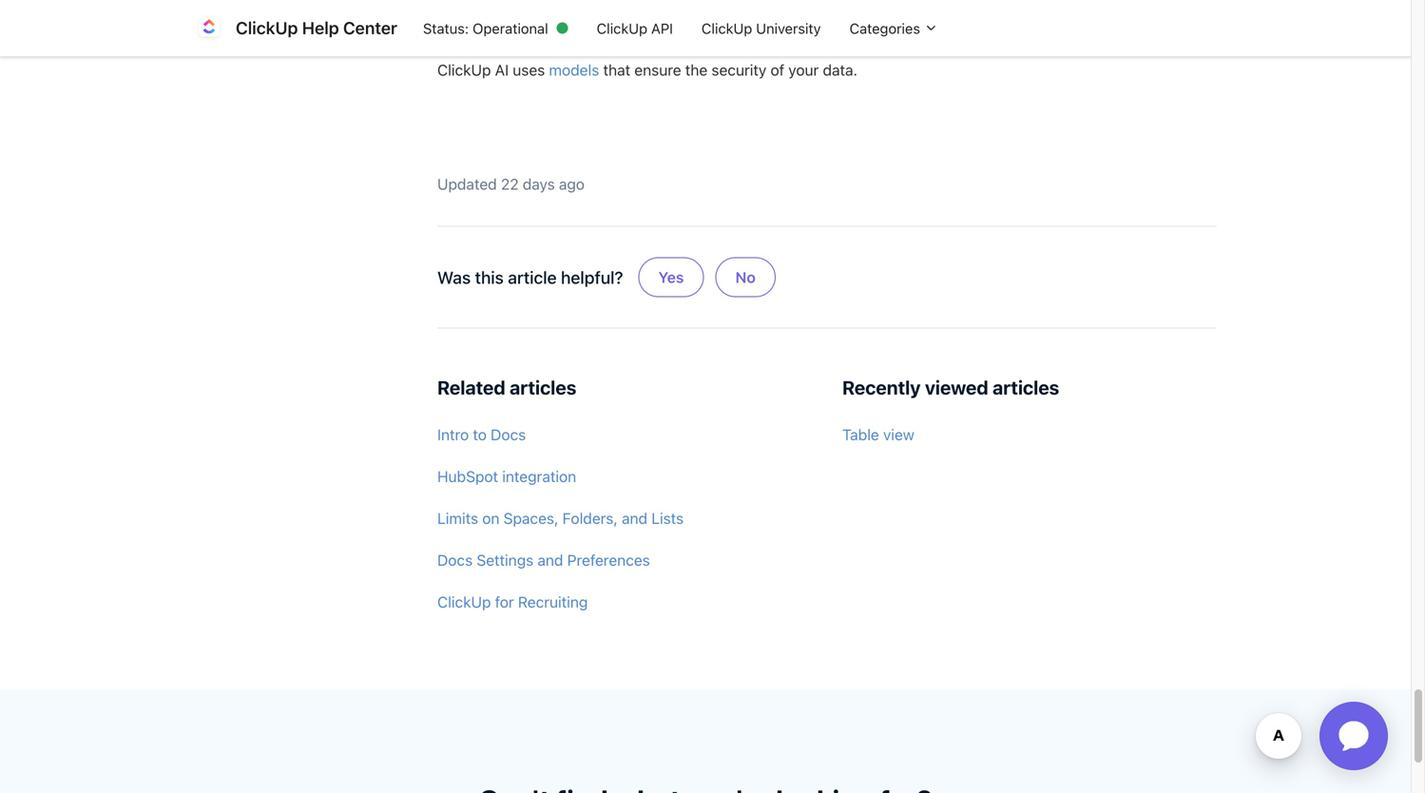 Task type: locate. For each thing, give the bounding box(es) containing it.
status:
[[423, 20, 469, 36]]

0 horizontal spatial articles
[[510, 376, 577, 399]]

2 articles from the left
[[993, 376, 1060, 399]]

intro to docs
[[438, 426, 526, 444]]

clickup for clickup university
[[702, 20, 753, 36]]

1 vertical spatial and
[[538, 551, 564, 570]]

clickup ai uses models that ensure the security of your data.
[[438, 61, 858, 79]]

models
[[438, 7, 535, 40]]

the
[[686, 61, 708, 79]]

api
[[652, 20, 673, 36]]

university
[[756, 20, 821, 36]]

clickup for clickup help center
[[236, 18, 298, 38]]

docs
[[491, 426, 526, 444], [438, 551, 473, 570]]

hubspot integration link
[[438, 458, 812, 496]]

and left lists
[[622, 510, 648, 528]]

this
[[475, 267, 504, 288]]

clickup left api
[[597, 20, 648, 36]]

clickup left for
[[438, 593, 491, 611]]

table view
[[843, 426, 915, 444]]

clickup university
[[702, 20, 821, 36]]

data.
[[823, 61, 858, 79]]

0 horizontal spatial ai
[[495, 61, 509, 79]]

1 horizontal spatial ai
[[762, 7, 790, 40]]

clickup for clickup ai uses models that ensure the security of your data.
[[438, 61, 491, 79]]

was
[[438, 267, 471, 288]]

0 vertical spatial ai
[[762, 7, 790, 40]]

hubspot
[[438, 468, 499, 486]]

clickup for clickup for recruiting
[[438, 593, 491, 611]]

docs down limits
[[438, 551, 473, 570]]

uses
[[513, 61, 545, 79]]

table view link
[[843, 416, 1218, 454]]

by
[[613, 7, 645, 40]]

integration
[[503, 468, 577, 486]]

0 horizontal spatial and
[[538, 551, 564, 570]]

application
[[1298, 679, 1412, 793]]

article
[[508, 267, 557, 288]]

and up recruiting
[[538, 551, 564, 570]]

docs settings and preferences
[[438, 551, 650, 570]]

1 vertical spatial ai
[[495, 61, 509, 79]]

categories
[[850, 20, 925, 36]]

limits on spaces, folders, and lists link
[[438, 500, 812, 538]]

clickup down status:
[[438, 61, 491, 79]]

no button
[[716, 258, 776, 297]]

articles right related
[[510, 376, 577, 399]]

ai
[[762, 7, 790, 40], [495, 61, 509, 79]]

docs right the to
[[491, 426, 526, 444]]

help
[[302, 18, 339, 38]]

1 vertical spatial docs
[[438, 551, 473, 570]]

docs settings and preferences link
[[438, 541, 812, 580]]

ensure
[[635, 61, 682, 79]]

clickup
[[651, 7, 756, 40], [236, 18, 298, 38], [597, 20, 648, 36], [702, 20, 753, 36], [438, 61, 491, 79], [438, 593, 491, 611]]

clickup up the security
[[702, 20, 753, 36]]

ai up "of"
[[762, 7, 790, 40]]

clickup left help in the left of the page
[[236, 18, 298, 38]]

clickup help help center home page image
[[194, 13, 224, 43]]

articles
[[510, 376, 577, 399], [993, 376, 1060, 399]]

to
[[473, 426, 487, 444]]

ai left uses
[[495, 61, 509, 79]]

that
[[604, 61, 631, 79]]

1 horizontal spatial and
[[622, 510, 648, 528]]

updated 22 days ago
[[438, 175, 585, 193]]

group containing yes
[[635, 242, 780, 313]]

group
[[635, 242, 780, 313]]

clickup university link
[[688, 10, 836, 46]]

helpful?
[[561, 267, 624, 288]]

1 horizontal spatial articles
[[993, 376, 1060, 399]]

updated
[[438, 175, 497, 193]]

1 horizontal spatial docs
[[491, 426, 526, 444]]

clickup help center link
[[194, 13, 409, 43]]

no
[[736, 268, 756, 287]]

models
[[549, 61, 600, 79]]

preferences
[[568, 551, 650, 570]]

and
[[622, 510, 648, 528], [538, 551, 564, 570]]

models used by clickup ai
[[438, 7, 790, 40]]

articles up table view link
[[993, 376, 1060, 399]]

security
[[712, 61, 767, 79]]

your
[[789, 61, 819, 79]]

intro
[[438, 426, 469, 444]]



Task type: describe. For each thing, give the bounding box(es) containing it.
clickup api
[[597, 20, 673, 36]]

recently
[[843, 376, 921, 399]]

was this article helpful?
[[438, 267, 624, 288]]

table
[[843, 426, 880, 444]]

0 vertical spatial and
[[622, 510, 648, 528]]

clickup for clickup api
[[597, 20, 648, 36]]

clickup help center
[[236, 18, 398, 38]]

for
[[495, 593, 514, 611]]

limits on spaces, folders, and lists
[[438, 510, 684, 528]]

recently viewed articles
[[843, 376, 1060, 399]]

hubspot integration
[[438, 468, 577, 486]]

lists
[[652, 510, 684, 528]]

intro to docs link
[[438, 416, 812, 454]]

operational
[[473, 20, 549, 36]]

spaces,
[[504, 510, 559, 528]]

limits
[[438, 510, 479, 528]]

on
[[483, 510, 500, 528]]

clickup for recruiting link
[[438, 583, 812, 621]]

viewed
[[925, 376, 989, 399]]

yes button
[[639, 258, 704, 297]]

clickup for recruiting
[[438, 593, 588, 611]]

related articles
[[438, 376, 577, 399]]

clickup up the
[[651, 7, 756, 40]]

categories button
[[836, 10, 953, 46]]

0 vertical spatial docs
[[491, 426, 526, 444]]

status: operational
[[423, 20, 549, 36]]

22
[[501, 175, 519, 193]]

related
[[438, 376, 506, 399]]

settings
[[477, 551, 534, 570]]

1 articles from the left
[[510, 376, 577, 399]]

0 horizontal spatial docs
[[438, 551, 473, 570]]

clickup api link
[[583, 10, 688, 46]]

models link
[[549, 61, 600, 79]]

of
[[771, 61, 785, 79]]

yes
[[659, 268, 684, 287]]

used
[[541, 7, 607, 40]]

view
[[884, 426, 915, 444]]

recruiting
[[518, 593, 588, 611]]

center
[[343, 18, 398, 38]]

folders,
[[563, 510, 618, 528]]

ago
[[559, 175, 585, 193]]

days
[[523, 175, 555, 193]]



Task type: vqa. For each thing, say whether or not it's contained in the screenshot.
first Sharing:
no



